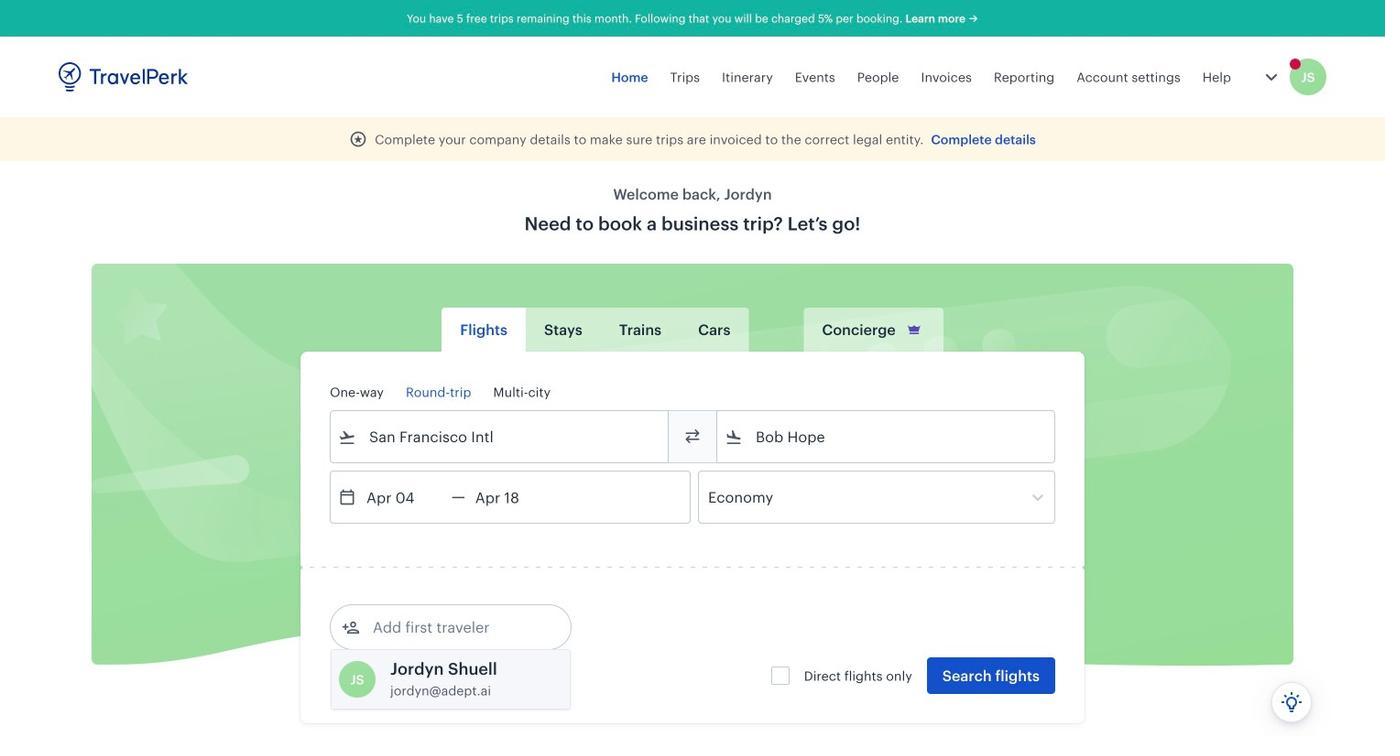 Task type: describe. For each thing, give the bounding box(es) containing it.
To search field
[[743, 423, 1031, 452]]

Add first traveler search field
[[360, 613, 551, 643]]

Depart text field
[[357, 472, 452, 523]]



Task type: locate. For each thing, give the bounding box(es) containing it.
From search field
[[357, 423, 644, 452]]

Return text field
[[465, 472, 561, 523]]



